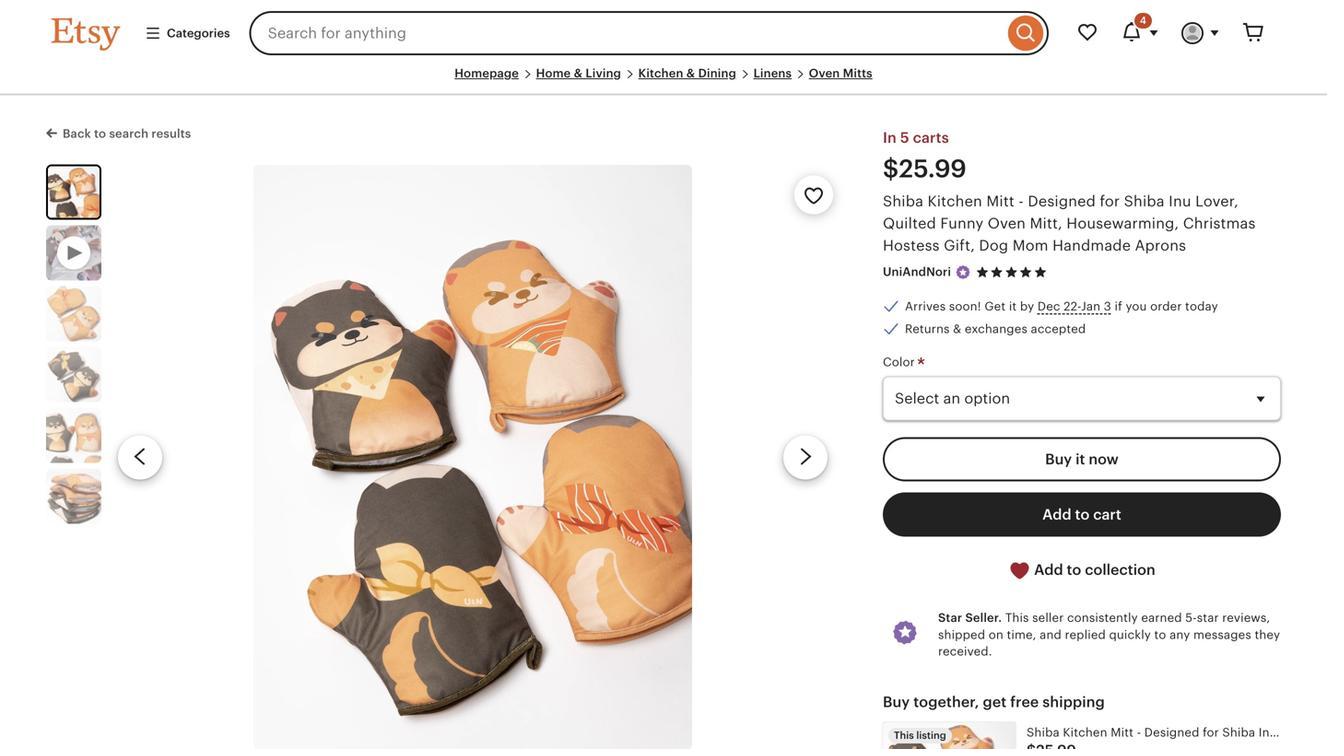 Task type: vqa. For each thing, say whether or not it's contained in the screenshot.
in at the right of page
yes



Task type: describe. For each thing, give the bounding box(es) containing it.
earned
[[1141, 611, 1182, 625]]

oven inside shiba kitchen mitt - designed for shiba inu lover, quilted funny oven mitt, housewarming, christmas hostess gift, dog mom handmade aprons
[[988, 215, 1026, 232]]

to for cart
[[1075, 506, 1090, 523]]

results
[[152, 127, 191, 141]]

shiba kitchen mitt designed for shiba inu lover quilted image 4 image
[[46, 408, 101, 463]]

messages
[[1194, 628, 1252, 642]]

they
[[1255, 628, 1280, 642]]

get
[[983, 694, 1007, 711]]

any
[[1170, 628, 1190, 642]]

oven mitts
[[809, 66, 873, 80]]

home & living link
[[536, 66, 621, 80]]

kitchen inside shiba kitchen mitt - designed for shiba inu lover, quilted funny oven mitt, housewarming, christmas hostess gift, dog mom handmade aprons
[[928, 193, 982, 210]]

search
[[109, 127, 149, 141]]

today
[[1185, 300, 1218, 314]]

aprons
[[1135, 238, 1186, 254]]

this for listing
[[894, 730, 914, 742]]

1 shiba from the left
[[883, 193, 924, 210]]

categories banner
[[18, 0, 1309, 66]]

shiba kitchen mitt - designed for shiba inu lover, quilted funny oven mitt, housewarming, christmas hostess gift, dog mom handmade aprons
[[883, 193, 1256, 254]]

menu bar containing homepage
[[52, 66, 1276, 95]]

dec
[[1038, 300, 1061, 314]]

& for kitchen
[[686, 66, 695, 80]]

star seller.
[[938, 611, 1002, 625]]

categories
[[167, 26, 230, 40]]

received.
[[938, 645, 992, 659]]

order
[[1150, 300, 1182, 314]]

star
[[938, 611, 962, 625]]

living
[[586, 66, 621, 80]]

soon! get
[[949, 300, 1006, 314]]

0 horizontal spatial it
[[1009, 300, 1017, 314]]

uniandnori
[[883, 265, 951, 279]]

linens
[[754, 66, 792, 80]]

gift,
[[944, 238, 975, 254]]

star_seller image
[[955, 264, 971, 281]]

4 button
[[1110, 11, 1171, 55]]

mitts
[[843, 66, 873, 80]]

add for add to cart
[[1043, 506, 1072, 523]]

& for home
[[574, 66, 583, 80]]

2 shiba from the left
[[1124, 193, 1165, 210]]

back to search results link
[[46, 123, 191, 142]]

dog
[[979, 238, 1009, 254]]

shipped
[[938, 628, 985, 642]]

now
[[1089, 451, 1119, 468]]

22-
[[1064, 300, 1081, 314]]

christmas
[[1183, 215, 1256, 232]]

inu
[[1169, 193, 1192, 210]]

on
[[989, 628, 1004, 642]]

0 horizontal spatial kitchen
[[638, 66, 683, 80]]

star
[[1197, 611, 1219, 625]]

0 horizontal spatial shiba kitchen mitt designed for shiba inu lover quilted image 1 image
[[48, 167, 100, 218]]

add to cart
[[1043, 506, 1122, 523]]

for
[[1100, 193, 1120, 210]]

reviews,
[[1222, 611, 1270, 625]]

Search for anything text field
[[249, 11, 1004, 55]]

-
[[1019, 193, 1024, 210]]

shiba kitchen mitt designed for shiba inu lover quilted image 5 image
[[46, 469, 101, 524]]



Task type: locate. For each thing, give the bounding box(es) containing it.
returns
[[905, 322, 950, 336]]

this left listing
[[894, 730, 914, 742]]

1 horizontal spatial kitchen
[[928, 193, 982, 210]]

shiba kitchen mitt designed for shiba inu lover quilted black&tan 1pc image
[[46, 347, 101, 402]]

housewarming,
[[1067, 215, 1179, 232]]

handmade
[[1053, 238, 1131, 254]]

none search field inside categories banner
[[249, 11, 1049, 55]]

funny
[[940, 215, 984, 232]]

accepted
[[1031, 322, 1086, 336]]

0 horizontal spatial buy
[[883, 694, 910, 711]]

buy together, get free shipping
[[883, 694, 1105, 711]]

to for collection
[[1067, 562, 1081, 578]]

0 horizontal spatial oven
[[809, 66, 840, 80]]

hostess
[[883, 238, 940, 254]]

by
[[1020, 300, 1034, 314]]

&
[[574, 66, 583, 80], [686, 66, 695, 80], [953, 322, 962, 336]]

0 horizontal spatial &
[[574, 66, 583, 80]]

add to cart button
[[883, 492, 1281, 537]]

home
[[536, 66, 571, 80]]

arrives soon! get it by dec 22-jan 3 if you order today
[[905, 300, 1218, 314]]

1 vertical spatial add
[[1034, 562, 1063, 578]]

it left 'by'
[[1009, 300, 1017, 314]]

to
[[94, 127, 106, 141], [1075, 506, 1090, 523], [1067, 562, 1081, 578], [1154, 628, 1166, 642]]

buy left 'now'
[[1045, 451, 1072, 468]]

to inside the this seller consistently earned 5-star reviews, shipped on time, and replied quickly to any messages they received.
[[1154, 628, 1166, 642]]

kitchen down search for anything text field
[[638, 66, 683, 80]]

2 horizontal spatial &
[[953, 322, 962, 336]]

add inside button
[[1034, 562, 1063, 578]]

in 5 carts $25.99
[[883, 130, 967, 183]]

shiba kitchen mitt designed for shiba inu lover quilted image 1 image
[[253, 165, 692, 749], [48, 167, 100, 218]]

if
[[1115, 300, 1123, 314]]

None search field
[[249, 11, 1049, 55]]

lover,
[[1196, 193, 1239, 210]]

menu bar
[[52, 66, 1276, 95]]

1 vertical spatial this
[[894, 730, 914, 742]]

to right back
[[94, 127, 106, 141]]

this for seller
[[1005, 611, 1029, 625]]

kitchen
[[638, 66, 683, 80], [928, 193, 982, 210]]

back to search results
[[63, 127, 191, 141]]

add inside button
[[1043, 506, 1072, 523]]

consistently
[[1067, 611, 1138, 625]]

0 horizontal spatial shiba
[[883, 193, 924, 210]]

carts
[[913, 130, 949, 146]]

this listing
[[894, 730, 946, 742]]

seller
[[1032, 611, 1064, 625]]

0 vertical spatial kitchen
[[638, 66, 683, 80]]

to down earned
[[1154, 628, 1166, 642]]

oven down mitt
[[988, 215, 1026, 232]]

collection
[[1085, 562, 1156, 578]]

to inside button
[[1075, 506, 1090, 523]]

quilted
[[883, 215, 936, 232]]

buy it now button
[[883, 437, 1281, 481]]

1 horizontal spatial buy
[[1045, 451, 1072, 468]]

oven left mitts
[[809, 66, 840, 80]]

shiba kitchen mitt - designed for shiba inu lover, quilted funny oven mitt, housewarming, christmas hostess gift, dog mom handmade aprons image
[[883, 723, 1016, 749]]

1 vertical spatial buy
[[883, 694, 910, 711]]

mitt
[[987, 193, 1015, 210]]

to for search
[[94, 127, 106, 141]]

in
[[883, 130, 897, 146]]

to left collection
[[1067, 562, 1081, 578]]

oven
[[809, 66, 840, 80], [988, 215, 1026, 232]]

0 vertical spatial buy
[[1045, 451, 1072, 468]]

homepage
[[455, 66, 519, 80]]

& for returns
[[953, 322, 962, 336]]

to inside button
[[1067, 562, 1081, 578]]

1 horizontal spatial it
[[1076, 451, 1085, 468]]

replied
[[1065, 628, 1106, 642]]

exchanges
[[965, 322, 1028, 336]]

buy for buy it now
[[1045, 451, 1072, 468]]

add to collection
[[1031, 562, 1156, 578]]

0 vertical spatial it
[[1009, 300, 1017, 314]]

buy it now
[[1045, 451, 1119, 468]]

3
[[1104, 300, 1112, 314]]

shiba kitchen mitt designed for shiba inu lover quilted red 1pc image
[[46, 286, 101, 342]]

categories button
[[131, 17, 244, 50]]

shiba up housewarming,
[[1124, 193, 1165, 210]]

back
[[63, 127, 91, 141]]

this up time,
[[1005, 611, 1029, 625]]

1 horizontal spatial shiba kitchen mitt designed for shiba inu lover quilted image 1 image
[[253, 165, 692, 749]]

0 vertical spatial add
[[1043, 506, 1072, 523]]

homepage link
[[455, 66, 519, 80]]

add to collection button
[[883, 548, 1281, 593]]

it
[[1009, 300, 1017, 314], [1076, 451, 1085, 468]]

mom
[[1013, 238, 1049, 254]]

1 horizontal spatial this
[[1005, 611, 1029, 625]]

0 vertical spatial oven
[[809, 66, 840, 80]]

it inside button
[[1076, 451, 1085, 468]]

oven mitts link
[[809, 66, 873, 80]]

1 vertical spatial it
[[1076, 451, 1085, 468]]

free
[[1010, 694, 1039, 711]]

returns & exchanges accepted
[[905, 322, 1086, 336]]

arrives
[[905, 300, 946, 314]]

mitt,
[[1030, 215, 1063, 232]]

buy inside button
[[1045, 451, 1072, 468]]

listing
[[917, 730, 946, 742]]

you
[[1126, 300, 1147, 314]]

add left cart
[[1043, 506, 1072, 523]]

add
[[1043, 506, 1072, 523], [1034, 562, 1063, 578]]

shiba up quilted at the top
[[883, 193, 924, 210]]

linens link
[[754, 66, 792, 80]]

buy for buy together, get free shipping
[[883, 694, 910, 711]]

to left cart
[[1075, 506, 1090, 523]]

kitchen & dining
[[638, 66, 736, 80]]

time,
[[1007, 628, 1037, 642]]

quickly
[[1109, 628, 1151, 642]]

this inside the this seller consistently earned 5-star reviews, shipped on time, and replied quickly to any messages they received.
[[1005, 611, 1029, 625]]

this seller consistently earned 5-star reviews, shipped on time, and replied quickly to any messages they received.
[[938, 611, 1280, 659]]

dining
[[698, 66, 736, 80]]

seller.
[[965, 611, 1002, 625]]

designed
[[1028, 193, 1096, 210]]

$25.99
[[883, 154, 967, 183]]

jan
[[1081, 300, 1101, 314]]

5
[[900, 130, 909, 146]]

& right home
[[574, 66, 583, 80]]

buy up this listing at the bottom
[[883, 694, 910, 711]]

4
[[1140, 15, 1147, 26]]

kitchen & dining link
[[638, 66, 736, 80]]

0 vertical spatial this
[[1005, 611, 1029, 625]]

home & living
[[536, 66, 621, 80]]

shipping
[[1043, 694, 1105, 711]]

it left 'now'
[[1076, 451, 1085, 468]]

0 horizontal spatial this
[[894, 730, 914, 742]]

together,
[[914, 694, 979, 711]]

kitchen up funny
[[928, 193, 982, 210]]

& right returns
[[953, 322, 962, 336]]

& left dining
[[686, 66, 695, 80]]

this
[[1005, 611, 1029, 625], [894, 730, 914, 742]]

buy
[[1045, 451, 1072, 468], [883, 694, 910, 711]]

1 horizontal spatial oven
[[988, 215, 1026, 232]]

1 horizontal spatial &
[[686, 66, 695, 80]]

add for add to collection
[[1034, 562, 1063, 578]]

uniandnori link
[[883, 265, 951, 279]]

shiba
[[883, 193, 924, 210], [1124, 193, 1165, 210]]

add up seller
[[1034, 562, 1063, 578]]

5-
[[1186, 611, 1197, 625]]

1 vertical spatial kitchen
[[928, 193, 982, 210]]

1 vertical spatial oven
[[988, 215, 1026, 232]]

and
[[1040, 628, 1062, 642]]

cart
[[1093, 506, 1122, 523]]

1 horizontal spatial shiba
[[1124, 193, 1165, 210]]



